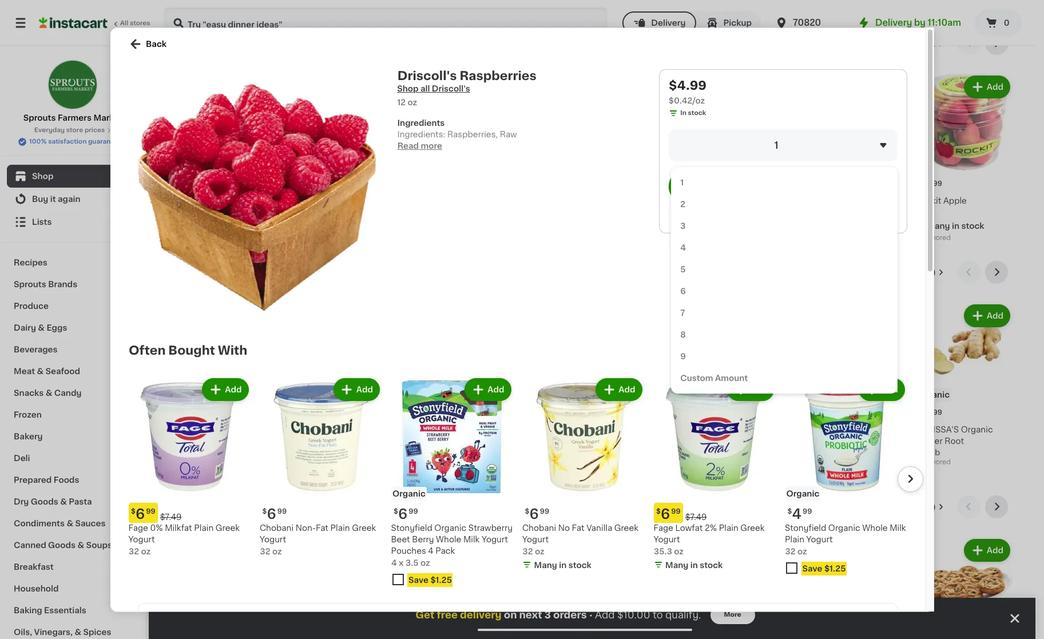 Task type: describe. For each thing, give the bounding box(es) containing it.
again
[[58, 195, 80, 203]]

& inside canned goods & soups link
[[78, 541, 84, 549]]

sprouts farmers market link
[[23, 60, 123, 124]]

shop inside driscoll's raspberries shop all driscoll's 12 oz
[[397, 84, 419, 92]]

$0.50 element
[[810, 175, 907, 195]]

00
[[292, 180, 302, 187]]

whole inside stonyfield organic whole milk plain yogurt 32 oz
[[863, 524, 888, 532]]

lb right the 0.69
[[325, 456, 332, 464]]

lb right 0.87
[[643, 449, 650, 457]]

99 up chobani non-fat plain greek yogurt 32 oz
[[277, 507, 287, 514]]

oz inside driscoll's raspberries shop all driscoll's 12 oz
[[408, 98, 417, 106]]

in down fage lowfat 2% plain greek yogurt 35.3 oz
[[690, 561, 698, 569]]

$ inside $ 4 99
[[787, 507, 792, 514]]

$ inside $ 0 79
[[174, 409, 178, 416]]

in down cucumber
[[208, 439, 216, 447]]

•
[[589, 611, 593, 620]]

red
[[597, 426, 613, 434]]

yellow inside melissa's baby dutch yellow potatoes 24 oz bag
[[491, 437, 516, 445]]

candy
[[54, 389, 82, 397]]

pack
[[436, 547, 455, 555]]

$ inside $ 0 25
[[174, 180, 178, 187]]

organic inside organic cilantro 1 ct many in stock
[[384, 426, 416, 434]]

3 inside 'rockit apple 3 lb'
[[916, 208, 921, 216]]

stores
[[130, 20, 150, 26]]

many down the 0.69
[[289, 470, 313, 478]]

driscoll's
[[397, 69, 457, 81]]

many down 'rockit apple 3 lb' on the right top of page
[[927, 222, 950, 230]]

(50+)
[[914, 268, 936, 276]]

service type group
[[623, 11, 761, 34]]

2
[[680, 200, 685, 208]]

4 $ 6 99 from the left
[[656, 507, 681, 520]]

organic cilantro 1 ct many in stock
[[384, 426, 453, 459]]

item carousel region containing best sellers
[[172, 495, 1013, 639]]

read more button
[[397, 140, 442, 151]]

many in stock inside button
[[608, 222, 666, 230]]

milk inside "stonyfield organic strawberry beet berry whole milk yogurt pouches 4 pack 4 x 3.5 oz"
[[464, 535, 480, 543]]

yogurt for chobani non-fat plain greek yogurt 32 oz
[[260, 535, 286, 543]]

(est.) for $ 0 25
[[222, 180, 241, 186]]

yellow inside yellow onion $1.25 / lb about 0.69 lb each
[[278, 433, 304, 441]]

organic inside stonyfield organic whole milk plain yogurt 32 oz
[[829, 524, 861, 532]]

buy it again link
[[7, 188, 139, 211]]

4 left x
[[391, 558, 397, 566]]

driscoll's raspberries shop all driscoll's 12 oz
[[397, 69, 536, 106]]

fresh
[[172, 266, 207, 278]]

6 up chobani no fat vanilla greek yogurt 32 oz
[[529, 507, 539, 520]]

sponsored badge image for 8
[[916, 235, 950, 241]]

many in stock down 'rockit apple 3 lb' on the right top of page
[[927, 222, 985, 230]]

avocado
[[335, 197, 370, 205]]

ct inside organic cilantro 1 ct many in stock
[[390, 437, 398, 445]]

29
[[398, 409, 407, 416]]

lb inside melissa's organic ginger root 1.75 lb
[[933, 449, 941, 457]]

lb up 0.87
[[626, 437, 634, 445]]

farmers
[[58, 114, 92, 122]]

& inside oils, vinegars, & spices link
[[75, 628, 81, 636]]

custom
[[680, 374, 713, 382]]

fat for no
[[572, 524, 585, 532]]

plain inside fage lowfat 2% plain greek yogurt 35.3 oz
[[719, 524, 739, 532]]

99 up bell
[[721, 409, 730, 416]]

beet
[[391, 535, 410, 543]]

pickup
[[724, 19, 752, 27]]

ingredients
[[397, 118, 445, 126]]

melissa's
[[916, 426, 959, 434]]

item carousel region containing 6
[[112, 371, 923, 598]]

$ 6 99 for stonyfield organic strawberry beet berry whole milk yogurt pouches 4 pack
[[393, 507, 418, 520]]

stonyfield organic whole milk plain yogurt 32 oz
[[785, 524, 906, 555]]

$ 1 30
[[599, 408, 620, 422]]

product group containing 1
[[597, 302, 694, 474]]

all for view all (40+)
[[903, 39, 912, 48]]

many in stock down chobani no fat vanilla greek yogurt 32 oz
[[534, 561, 591, 569]]

organic inside "stonyfield organic strawberry beet berry whole milk yogurt pouches 4 pack 4 x 3.5 oz"
[[435, 524, 467, 532]]

dry goods & pasta link
[[7, 491, 139, 513]]

pickup button
[[696, 11, 761, 34]]

in down 0.87
[[633, 462, 641, 470]]

save $1.25 button for 6
[[391, 570, 513, 591]]

berry
[[412, 535, 434, 543]]

all inside driscoll's raspberries shop all driscoll's 12 oz
[[421, 84, 430, 92]]

soups
[[86, 541, 112, 549]]

$1.25 for 4
[[824, 564, 846, 572]]

$7.49 inside $ 6 99 $7.49 fage 0% milkfat plain greek yogurt 32 oz
[[160, 512, 181, 520]]

canned goods & soups
[[14, 541, 112, 549]]

4 down berry
[[428, 547, 434, 555]]

red onion $1.49 / lb about 0.87 lb each
[[597, 426, 672, 457]]

oz inside chobani no fat vanilla greek yogurt 32 oz
[[535, 547, 544, 555]]

$ inside $ 6 99 $7.49 fage 0% milkfat plain greek yogurt 32 oz
[[131, 507, 135, 514]]

next
[[519, 611, 542, 620]]

each (est.) for $ 1 30
[[625, 408, 663, 415]]

instacart logo image
[[39, 16, 108, 30]]

oz inside fage lowfat 2% plain greek yogurt 35.3 oz
[[674, 547, 684, 555]]

99 up bunch
[[827, 409, 837, 416]]

many down chobani no fat vanilla greek yogurt 32 oz
[[534, 561, 557, 569]]

oz inside "stonyfield organic strawberry beet berry whole milk yogurt pouches 4 pack 4 x 3.5 oz"
[[420, 558, 430, 566]]

pouches
[[391, 547, 426, 555]]

lb right 0.43
[[218, 220, 226, 228]]

many down 35.3
[[665, 561, 688, 569]]

$ inside $ 3 50
[[493, 409, 497, 416]]

bought
[[168, 344, 215, 356]]

organic inside melissa's organic ginger root 1.75 lb
[[961, 426, 993, 434]]

breakfast
[[14, 563, 54, 571]]

stonyfield for 6
[[391, 524, 433, 532]]

save for 4
[[802, 564, 822, 572]]

100% satisfaction guarantee
[[29, 138, 121, 145]]

yogurt for stonyfield organic whole milk plain yogurt 32 oz
[[807, 535, 833, 543]]

sponsored badge image for 6
[[916, 459, 950, 466]]

amount
[[715, 374, 748, 382]]

99 inside $ 6 99 $7.49 fage 0% milkfat plain greek yogurt 32 oz
[[146, 507, 155, 514]]

sprouts for sprouts brands
[[14, 280, 46, 288]]

lb inside 'rockit apple 3 lb'
[[923, 208, 931, 216]]

50
[[508, 409, 517, 416]]

delivery for delivery
[[651, 19, 686, 27]]

$ 6 99 for chobani no fat vanilla greek yogurt
[[525, 507, 549, 520]]

satisfaction
[[48, 138, 87, 145]]

oils, vinegars, & spices
[[14, 628, 111, 636]]

many in stock down medium hass avocado 1 ct
[[289, 222, 347, 230]]

dry goods & pasta
[[14, 498, 92, 506]]

$ 0 25
[[174, 180, 198, 193]]

each inside yellow onion $1.25 / lb about 0.69 lb each
[[334, 456, 354, 464]]

oz inside melissa's baby dutch yellow potatoes 24 oz bag
[[503, 449, 513, 457]]

oz inside $ 6 99 $7.49 fage 0% milkfat plain greek yogurt 32 oz
[[141, 547, 150, 555]]

0 inside button
[[1004, 19, 1010, 27]]

organic green onions 1 bunch
[[810, 426, 899, 445]]

lb up the 0.69
[[307, 445, 315, 453]]

in inside button
[[633, 222, 641, 230]]

70820 button
[[775, 7, 844, 39]]

& inside meat & seafood link
[[37, 367, 44, 375]]

onions
[[870, 426, 899, 434]]

in inside organic cilantro 1 ct many in stock
[[421, 451, 428, 459]]

treatment tracker modal dialog
[[149, 598, 1036, 639]]

in down chobani no fat vanilla greek yogurt 32 oz
[[559, 561, 566, 569]]

to
[[653, 611, 663, 620]]

each inside $0.86 each (estimated) original price: $1.03 element
[[310, 408, 327, 415]]

all stores
[[120, 20, 150, 26]]

& inside 'snacks & candy' link
[[46, 389, 52, 397]]

whole inside "stonyfield organic strawberry beet berry whole milk yogurt pouches 4 pack 4 x 3.5 oz"
[[436, 535, 461, 543]]

many in stock down the 0.69
[[289, 470, 347, 478]]

get free delivery on next 3 orders • add $10.00 to qualify.
[[416, 611, 701, 620]]

100%
[[29, 138, 47, 145]]

in down green bell pepper
[[740, 439, 747, 447]]

baking
[[14, 607, 42, 615]]

& inside dry goods & pasta link
[[60, 498, 67, 506]]

melissa's
[[491, 426, 527, 434]]

shop link
[[7, 165, 139, 188]]

1 inside organic green onions 1 bunch
[[810, 437, 813, 445]]

many in stock button
[[597, 73, 694, 234]]

x
[[399, 558, 403, 566]]

8 inside 1 2 3 4 5 6 7 8 9 custom amount
[[680, 330, 686, 338]]

6 inside 1 2 3 4 5 6 7 8 9 custom amount
[[680, 287, 686, 295]]

view for best sellers
[[881, 503, 901, 511]]

medium
[[278, 197, 311, 205]]

goods for dry
[[31, 498, 58, 506]]

gluten-free
[[492, 625, 542, 633]]

7
[[680, 308, 685, 316]]

lists link
[[7, 211, 139, 233]]

3 inside 1 2 3 4 5 6 7 8 9 custom amount
[[680, 221, 686, 229]]

99 inside "element"
[[671, 507, 681, 514]]

many down bell
[[715, 439, 738, 447]]

raspberries
[[459, 69, 536, 81]]

many in stock down fage lowfat 2% plain greek yogurt 35.3 oz
[[665, 561, 723, 569]]

delivery by 11:10am
[[876, 18, 961, 27]]

$1.25 for 6
[[430, 575, 452, 583]]

orders
[[553, 611, 587, 620]]

breakfast link
[[7, 556, 139, 578]]

chobani no fat vanilla greek yogurt 32 oz
[[523, 524, 639, 555]]

in down 'rockit apple 3 lb' on the right top of page
[[952, 222, 960, 230]]

many in stock down organic green onions 1 bunch
[[821, 451, 878, 459]]

& inside condiments & sauces link
[[67, 520, 73, 528]]

in down medium hass avocado 1 ct
[[314, 222, 322, 230]]

vanilla
[[587, 524, 612, 532]]

greek inside $ 6 99 $7.49 fage 0% milkfat plain greek yogurt 32 oz
[[216, 524, 240, 532]]

$ 0 86
[[280, 408, 305, 422]]

cucumber
[[172, 426, 214, 434]]

all for view all (50+)
[[903, 268, 912, 276]]

32 for chobani no fat vanilla greek yogurt 32 oz
[[523, 547, 533, 555]]

1 field
[[669, 129, 898, 161]]

/ for 1
[[621, 437, 624, 445]]

bakery link
[[7, 426, 139, 448]]

many down 0.43
[[183, 233, 206, 241]]

fage inside fage lowfat 2% plain greek yogurt 35.3 oz
[[654, 524, 674, 532]]

on
[[504, 611, 517, 620]]

32 inside $ 6 99 $7.49 fage 0% milkfat plain greek yogurt 32 oz
[[128, 547, 139, 555]]

6 inside "main content"
[[923, 408, 932, 422]]

11:10am
[[928, 18, 961, 27]]

1 inside product group
[[604, 408, 610, 422]]

$1.49
[[597, 437, 619, 445]]

many inside button
[[608, 222, 631, 230]]

delivery by 11:10am link
[[857, 16, 961, 30]]

yogurt inside "stonyfield organic strawberry beet berry whole milk yogurt pouches 4 pack 4 x 3.5 oz"
[[482, 535, 508, 543]]

sprouts for sprouts farmers market
[[23, 114, 56, 122]]

produce
[[14, 302, 49, 310]]

organic inside organic green onions 1 bunch
[[810, 426, 842, 434]]

32 for chobani non-fat plain greek yogurt 32 oz
[[260, 547, 270, 555]]

green inside organic green onions 1 bunch
[[844, 426, 868, 434]]

6 inside $6.99 original price: $7.49 "element"
[[661, 507, 670, 520]]

8 inside product group
[[923, 180, 932, 193]]

many in stock down green bell pepper
[[715, 439, 772, 447]]



Task type: locate. For each thing, give the bounding box(es) containing it.
in down the cilantro at the left bottom of the page
[[421, 451, 428, 459]]

0.69
[[304, 456, 323, 464]]

8 99
[[923, 180, 943, 193]]

79
[[189, 409, 198, 416]]

1 chobani from the left
[[260, 524, 294, 532]]

seafood
[[46, 367, 80, 375]]

baby
[[529, 426, 550, 434]]

it
[[50, 195, 56, 203]]

goods down prepared foods
[[31, 498, 58, 506]]

99 inside 6 99
[[933, 409, 942, 416]]

onion down 30
[[615, 426, 640, 434]]

save down 3.5
[[408, 575, 428, 583]]

1 view from the top
[[881, 39, 901, 48]]

about inside 'red onion $1.49 / lb about 0.87 lb each'
[[597, 449, 621, 457]]

/ up 0.43
[[198, 208, 201, 216]]

all for view all (30+)
[[903, 503, 912, 511]]

save $1.25 button
[[785, 559, 907, 579], [391, 570, 513, 591]]

bag
[[515, 449, 530, 457]]

milk inside stonyfield organic whole milk plain yogurt 32 oz
[[890, 524, 906, 532]]

1 horizontal spatial stonyfield
[[785, 524, 827, 532]]

onion inside yellow onion $1.25 / lb about 0.69 lb each
[[306, 433, 330, 441]]

lb down rockit
[[923, 208, 931, 216]]

$4.99 $0.42/oz
[[669, 79, 706, 104]]

1.75
[[916, 449, 931, 457]]

1 green from the left
[[703, 426, 728, 434]]

fat inside chobani non-fat plain greek yogurt 32 oz
[[316, 524, 329, 532]]

3 yogurt from the left
[[482, 535, 508, 543]]

each (est.) inside $0.86 each (estimated) original price: $1.03 element
[[310, 408, 348, 415]]

0.87
[[623, 449, 641, 457]]

all stores link
[[39, 7, 151, 39]]

1 vertical spatial milk
[[464, 535, 480, 543]]

1 vertical spatial view
[[881, 268, 901, 276]]

hass
[[313, 197, 333, 205]]

each (est.) up $1.03
[[310, 408, 348, 415]]

each right 25
[[203, 180, 220, 186]]

sprouts farmers market logo image
[[48, 60, 98, 110]]

main content containing 0
[[149, 18, 1036, 639]]

$6.99 original price: $7.49 element for 35.3 oz
[[654, 502, 776, 522]]

stonyfield inside "stonyfield organic strawberry beet berry whole milk yogurt pouches 4 pack 4 x 3.5 oz"
[[391, 524, 433, 532]]

1 $ 6 99 from the left
[[262, 507, 287, 520]]

main content
[[149, 18, 1036, 639]]

1 horizontal spatial about
[[278, 456, 302, 464]]

2 horizontal spatial each (est.)
[[625, 408, 663, 415]]

1 vertical spatial whole
[[436, 535, 461, 543]]

recipes link
[[7, 252, 139, 274]]

1 vertical spatial save $1.25
[[408, 575, 452, 583]]

(est.) for $ 0 86
[[329, 408, 348, 415]]

driscoll's raspberries image
[[138, 78, 376, 316]]

1 horizontal spatial delivery
[[876, 18, 913, 27]]

1 $ 0 99 from the left
[[705, 408, 730, 422]]

$ 6 99 right sellers
[[262, 507, 287, 520]]

99 up rockit
[[933, 180, 943, 187]]

greek inside fage lowfat 2% plain greek yogurt 35.3 oz
[[741, 524, 765, 532]]

1 horizontal spatial milk
[[890, 524, 906, 532]]

each
[[203, 180, 220, 186], [228, 220, 248, 228], [310, 408, 327, 415], [625, 408, 642, 415], [652, 449, 672, 457], [334, 456, 354, 464]]

view all (30+)
[[881, 503, 936, 511]]

99 inside $ 4 99
[[803, 507, 812, 514]]

6 up beet
[[398, 507, 407, 520]]

view left (50+) on the top of page
[[881, 268, 901, 276]]

$6.99 original price: $7.49 element up 2%
[[654, 502, 776, 522]]

onion for 0
[[306, 433, 330, 441]]

lists
[[32, 218, 52, 226]]

$6.99 original price: $7.49 element up milkfat
[[128, 502, 251, 522]]

0 vertical spatial save
[[802, 564, 822, 572]]

prepared
[[14, 476, 52, 484]]

6 inside $ 6 99 $7.49 fage 0% milkfat plain greek yogurt 32 oz
[[135, 507, 145, 520]]

(est.) inside "$0.25 each (estimated)" element
[[222, 180, 241, 186]]

2 horizontal spatial (est.)
[[644, 408, 663, 415]]

bunch
[[815, 437, 841, 445]]

3 down rockit
[[916, 208, 921, 216]]

0 horizontal spatial /
[[198, 208, 201, 216]]

yogurt inside stonyfield organic whole milk plain yogurt 32 oz
[[807, 535, 833, 543]]

view all (30+) button
[[876, 495, 949, 518]]

6 right sellers
[[267, 507, 276, 520]]

view left "(30+)"
[[881, 503, 901, 511]]

$6.99 original price: $7.49 element
[[128, 502, 251, 522], [654, 502, 776, 522]]

milk down strawberry at the bottom left of page
[[464, 535, 480, 543]]

about inside the banana $0.59 / lb about 0.43 lb each
[[172, 220, 196, 228]]

0 horizontal spatial stonyfield
[[391, 524, 433, 532]]

melissa's baby dutch yellow potatoes 24 oz bag
[[491, 426, 577, 457]]

0 horizontal spatial $6.99 original price: $7.49 element
[[128, 502, 251, 522]]

sponsored badge image down 24
[[491, 459, 525, 466]]

1 32 from the left
[[128, 547, 139, 555]]

plain inside $ 6 99 $7.49 fage 0% milkfat plain greek yogurt 32 oz
[[194, 524, 214, 532]]

eggs
[[47, 324, 67, 332]]

2 vertical spatial view
[[881, 503, 901, 511]]

in down the 0.69
[[314, 470, 322, 478]]

2 yogurt from the left
[[260, 535, 286, 543]]

0 horizontal spatial $7.49
[[160, 512, 181, 520]]

many down the cilantro at the left bottom of the page
[[396, 451, 419, 459]]

shop up buy
[[32, 172, 53, 180]]

prepared foods link
[[7, 469, 139, 491]]

save inside product group
[[802, 564, 822, 572]]

$ 6 99 for chobani non-fat plain greek yogurt
[[262, 507, 287, 520]]

goods down condiments & sauces
[[48, 541, 76, 549]]

sponsored badge image down 'rockit apple 3 lb' on the right top of page
[[916, 235, 950, 241]]

in stock
[[680, 109, 706, 116]]

each inside "$0.25 each (estimated)" element
[[203, 180, 220, 186]]

yogurt inside fage lowfat 2% plain greek yogurt 35.3 oz
[[654, 535, 680, 543]]

0 horizontal spatial save $1.25 button
[[391, 570, 513, 591]]

many down bunch
[[821, 451, 844, 459]]

$1.25 inside yellow onion $1.25 / lb about 0.69 lb each
[[278, 445, 299, 453]]

1 inside medium hass avocado 1 ct
[[278, 208, 281, 216]]

lowfat
[[676, 524, 703, 532]]

1 vertical spatial 8
[[680, 330, 686, 338]]

$ 0 99 for green bell pepper
[[705, 408, 730, 422]]

each inside the banana $0.59 / lb about 0.43 lb each
[[228, 220, 248, 228]]

1 vertical spatial ct
[[390, 437, 398, 445]]

8 up rockit
[[923, 180, 932, 193]]

3 left 50
[[497, 408, 506, 422]]

fage lowfat 2% plain greek yogurt 35.3 oz
[[654, 524, 765, 555]]

in
[[680, 109, 686, 116]]

greek for chobani non-fat plain greek yogurt 32 oz
[[352, 524, 376, 532]]

1 horizontal spatial 8
[[923, 180, 932, 193]]

0 horizontal spatial fat
[[316, 524, 329, 532]]

fat
[[316, 524, 329, 532], [572, 524, 585, 532]]

fresh vegetables
[[172, 266, 282, 278]]

yogurt for chobani no fat vanilla greek yogurt 32 oz
[[523, 535, 549, 543]]

snacks & candy
[[14, 389, 82, 397]]

$ inside $ 1 30
[[599, 409, 604, 416]]

2 chobani from the left
[[523, 524, 556, 532]]

(est.) for $ 1 30
[[644, 408, 663, 415]]

ginger
[[916, 437, 943, 445]]

each right 30
[[625, 408, 642, 415]]

5 yogurt from the left
[[654, 535, 680, 543]]

4 greek from the left
[[741, 524, 765, 532]]

0 vertical spatial shop
[[397, 84, 419, 92]]

each (est.) for $ 0 25
[[203, 180, 241, 186]]

save $1.25 down 3.5
[[408, 575, 452, 583]]

sprouts farmers market
[[23, 114, 123, 122]]

1 horizontal spatial save $1.25
[[802, 564, 846, 572]]

/ inside yellow onion $1.25 / lb about 0.69 lb each
[[301, 445, 305, 453]]

$ 6 99 up beet
[[393, 507, 418, 520]]

many inside organic cilantro 1 ct many in stock
[[396, 451, 419, 459]]

product group containing 4
[[785, 375, 907, 579]]

qualify.
[[666, 611, 701, 620]]

raw
[[500, 130, 517, 138]]

stock
[[688, 109, 706, 116], [324, 222, 347, 230], [643, 222, 666, 230], [962, 222, 985, 230], [218, 233, 241, 241], [218, 439, 241, 447], [749, 439, 772, 447], [430, 451, 453, 459], [855, 451, 878, 459], [643, 462, 666, 470], [324, 470, 347, 478], [568, 561, 591, 569], [700, 561, 723, 569]]

100% satisfaction guarantee button
[[18, 135, 128, 147]]

3 greek from the left
[[615, 524, 639, 532]]

product group containing 8
[[916, 73, 1013, 244]]

view all (40+) button
[[876, 32, 949, 55]]

0 horizontal spatial delivery
[[651, 19, 686, 27]]

in
[[314, 222, 322, 230], [633, 222, 641, 230], [952, 222, 960, 230], [208, 233, 216, 241], [208, 439, 216, 447], [740, 439, 747, 447], [421, 451, 428, 459], [846, 451, 853, 459], [633, 462, 641, 470], [314, 470, 322, 478], [559, 561, 566, 569], [690, 561, 698, 569]]

apple
[[944, 197, 967, 205]]

(est.)
[[222, 180, 241, 186], [329, 408, 348, 415], [644, 408, 663, 415]]

lb up 0.43
[[203, 208, 211, 216]]

1 horizontal spatial $ 0 99
[[812, 408, 837, 422]]

2 horizontal spatial about
[[597, 449, 621, 457]]

0 vertical spatial ct
[[283, 208, 292, 216]]

spices
[[83, 628, 111, 636]]

$ 0 79
[[174, 408, 198, 422]]

$ 0 99 for organic green onions
[[812, 408, 837, 422]]

goods for canned
[[48, 541, 76, 549]]

2 view from the top
[[881, 268, 901, 276]]

1 horizontal spatial fat
[[572, 524, 585, 532]]

about for 0
[[278, 456, 302, 464]]

dairy & eggs link
[[7, 317, 139, 339]]

1 vertical spatial shop
[[32, 172, 53, 180]]

back
[[146, 39, 166, 48]]

product group
[[172, 73, 269, 245], [384, 73, 481, 245], [597, 73, 694, 234], [916, 73, 1013, 244], [172, 302, 269, 451], [491, 302, 588, 469], [597, 302, 694, 474], [810, 302, 907, 463], [916, 302, 1013, 469], [128, 375, 251, 557], [260, 375, 382, 557], [391, 375, 513, 591], [523, 375, 645, 573], [654, 375, 776, 573], [785, 375, 907, 579], [172, 537, 269, 639], [384, 537, 481, 639], [491, 537, 588, 639], [597, 537, 694, 639], [703, 537, 800, 639], [916, 537, 1013, 639]]

3 32 from the left
[[523, 547, 533, 555]]

each (est.) inside "$0.25 each (estimated)" element
[[203, 180, 241, 186]]

in down $3.98 original price: $4.99 element
[[633, 222, 641, 230]]

32 inside chobani non-fat plain greek yogurt 32 oz
[[260, 547, 270, 555]]

0.43
[[198, 220, 216, 228]]

sponsored badge image
[[916, 235, 950, 241], [491, 459, 525, 466], [916, 459, 950, 466]]

product group containing gluten-free
[[491, 537, 588, 639]]

24
[[491, 449, 501, 457]]

snacks & candy link
[[7, 382, 139, 404]]

0 vertical spatial milk
[[890, 524, 906, 532]]

1 greek from the left
[[216, 524, 240, 532]]

0 horizontal spatial (est.)
[[222, 180, 241, 186]]

$1.25 inside product group
[[824, 564, 846, 572]]

milk down the view all (30+)
[[890, 524, 906, 532]]

each (est.) for $ 0 86
[[310, 408, 348, 415]]

2 fat from the left
[[572, 524, 585, 532]]

oils,
[[14, 628, 32, 636]]

save $1.25 button down stonyfield organic whole milk plain yogurt 32 oz
[[785, 559, 907, 579]]

ct down 1 29
[[390, 437, 398, 445]]

stonyfield up beet
[[391, 524, 433, 532]]

0 horizontal spatial $ 0 99
[[705, 408, 730, 422]]

8
[[923, 180, 932, 193], [680, 330, 686, 338]]

/ for 0
[[301, 445, 305, 453]]

more
[[724, 612, 742, 618]]

0 horizontal spatial 8
[[680, 330, 686, 338]]

1 horizontal spatial chobani
[[523, 524, 556, 532]]

prices
[[85, 127, 105, 133]]

fage inside $ 6 99 $7.49 fage 0% milkfat plain greek yogurt 32 oz
[[128, 524, 148, 532]]

stock inside button
[[643, 222, 666, 230]]

4 up stonyfield organic whole milk plain yogurt 32 oz
[[792, 507, 802, 520]]

3 $ 6 99 from the left
[[525, 507, 549, 520]]

delivery button
[[623, 11, 696, 34]]

3.5
[[405, 558, 418, 566]]

many down medium
[[289, 222, 313, 230]]

1 fage from the left
[[128, 524, 148, 532]]

oz inside stonyfield organic whole milk plain yogurt 32 oz
[[797, 547, 807, 555]]

0 button
[[975, 9, 1022, 37]]

1 horizontal spatial shop
[[397, 84, 419, 92]]

$ 6 99 up chobani no fat vanilla greek yogurt 32 oz
[[525, 507, 549, 520]]

2 $6.99 original price: $7.49 element from the left
[[654, 502, 776, 522]]

2 $ 6 99 from the left
[[393, 507, 418, 520]]

frozen
[[14, 411, 42, 419]]

milk
[[890, 524, 906, 532], [464, 535, 480, 543]]

4 inside 1 2 3 4 5 6 7 8 9 custom amount
[[680, 243, 686, 251]]

0 horizontal spatial shop
[[32, 172, 53, 180]]

product group containing 3
[[491, 302, 588, 469]]

many in stock down cucumber
[[183, 439, 241, 447]]

many down $3.98 original price: $4.99 element
[[608, 222, 631, 230]]

6 down 5
[[680, 287, 686, 295]]

4 32 from the left
[[785, 547, 795, 555]]

0 vertical spatial whole
[[863, 524, 888, 532]]

99 up chobani no fat vanilla greek yogurt 32 oz
[[540, 507, 549, 514]]

2 $ 0 99 from the left
[[812, 408, 837, 422]]

2 stonyfield from the left
[[785, 524, 827, 532]]

condiments & sauces link
[[7, 513, 139, 535]]

fat inside chobani no fat vanilla greek yogurt 32 oz
[[572, 524, 585, 532]]

chobani for chobani no fat vanilla greek yogurt 32 oz
[[523, 524, 556, 532]]

potatoes
[[518, 437, 554, 445]]

ct inside medium hass avocado 1 ct
[[283, 208, 292, 216]]

save $1.25 inside product group
[[802, 564, 846, 572]]

back button
[[128, 37, 166, 50]]

0 horizontal spatial $1.25
[[278, 445, 299, 453]]

each inside $1.30 each (estimated) element
[[625, 408, 642, 415]]

0%
[[150, 524, 163, 532]]

86
[[296, 409, 305, 416]]

$1.25
[[278, 445, 299, 453], [824, 564, 846, 572], [430, 575, 452, 583]]

about for 1
[[597, 449, 621, 457]]

greek for chobani no fat vanilla greek yogurt 32 oz
[[615, 524, 639, 532]]

each up $1.03
[[310, 408, 327, 415]]

sellers
[[204, 501, 247, 513]]

2 horizontal spatial $1.25
[[824, 564, 846, 572]]

32 inside chobani no fat vanilla greek yogurt 32 oz
[[523, 547, 533, 555]]

32 inside stonyfield organic whole milk plain yogurt 32 oz
[[785, 547, 795, 555]]

free
[[523, 625, 542, 633]]

in down organic green onions 1 bunch
[[846, 451, 853, 459]]

each right the 0.69
[[334, 456, 354, 464]]

32 for stonyfield organic whole milk plain yogurt 32 oz
[[785, 547, 795, 555]]

chobani non-fat plain greek yogurt 32 oz
[[260, 524, 376, 555]]

fat for non-
[[316, 524, 329, 532]]

driscoll's
[[432, 84, 470, 92]]

about inside yellow onion $1.25 / lb about 0.69 lb each
[[278, 456, 302, 464]]

1 inside organic cilantro 1 ct many in stock
[[384, 437, 388, 445]]

ct down medium
[[283, 208, 292, 216]]

guarantee
[[88, 138, 121, 145]]

each inside 'red onion $1.49 / lb about 0.87 lb each'
[[652, 449, 672, 457]]

plain right 2%
[[719, 524, 739, 532]]

yellow down melissa's
[[491, 437, 516, 445]]

gluten-
[[492, 625, 523, 633]]

1 vertical spatial save
[[408, 575, 428, 583]]

lb right 1.75
[[933, 449, 941, 457]]

$1.25 down $ 0 86
[[278, 445, 299, 453]]

view down delivery by 11:10am link
[[881, 39, 901, 48]]

shop up 12
[[397, 84, 419, 92]]

0 horizontal spatial yellow
[[278, 433, 304, 441]]

& left eggs
[[38, 324, 45, 332]]

yogurt for fage lowfat 2% plain greek yogurt 35.3 oz
[[654, 535, 680, 543]]

onion
[[615, 426, 640, 434], [306, 433, 330, 441]]

1 $6.99 original price: $7.49 element from the left
[[128, 502, 251, 522]]

1 vertical spatial goods
[[48, 541, 76, 549]]

canned goods & soups link
[[7, 535, 139, 556]]

2 $7.49 from the left
[[685, 512, 707, 520]]

plain inside chobani non-fat plain greek yogurt 32 oz
[[331, 524, 350, 532]]

$0.86 each (estimated) original price: $1.03 element
[[278, 404, 375, 431]]

& left the pasta
[[60, 498, 67, 506]]

ingredients:
[[397, 130, 445, 138]]

6 yogurt from the left
[[807, 535, 833, 543]]

save $1.25 for 6
[[408, 575, 452, 583]]

many down cucumber
[[183, 439, 206, 447]]

4 inside product group
[[792, 507, 802, 520]]

0 vertical spatial save $1.25
[[802, 564, 846, 572]]

1 horizontal spatial green
[[844, 426, 868, 434]]

3 inside get free delivery on next 3 orders • add $10.00 to qualify.
[[545, 611, 551, 620]]

cilantro
[[418, 426, 450, 434]]

sponsored badge image for $
[[491, 459, 525, 466]]

onion down $1.03
[[306, 433, 330, 441]]

$ 0 99
[[705, 408, 730, 422], [812, 408, 837, 422]]

stock inside organic cilantro 1 ct many in stock
[[430, 451, 453, 459]]

condiments
[[14, 520, 65, 528]]

add inside get free delivery on next 3 orders • add $10.00 to qualify.
[[595, 611, 615, 620]]

stonyfield inside stonyfield organic whole milk plain yogurt 32 oz
[[785, 524, 827, 532]]

yogurt inside $ 6 99 $7.49 fage 0% milkfat plain greek yogurt 32 oz
[[128, 535, 155, 543]]

shop
[[397, 84, 419, 92], [32, 172, 53, 180]]

item carousel region
[[172, 32, 1013, 252], [172, 261, 1013, 486], [112, 371, 923, 598], [172, 495, 1013, 639]]

0 horizontal spatial whole
[[436, 535, 461, 543]]

2 greek from the left
[[352, 524, 376, 532]]

$3.98 original price: $4.99 element
[[597, 175, 694, 195]]

store
[[66, 127, 83, 133]]

0 horizontal spatial about
[[172, 220, 196, 228]]

$ inside $ 0 86
[[280, 409, 285, 416]]

all down the driscoll's
[[421, 84, 430, 92]]

$0.25 each (estimated) element
[[172, 175, 269, 195]]

list box containing 1
[[671, 167, 898, 393]]

1 yogurt from the left
[[128, 535, 155, 543]]

2 vertical spatial $1.25
[[430, 575, 452, 583]]

dry
[[14, 498, 29, 506]]

condiments & sauces
[[14, 520, 106, 528]]

many in stock down 0.43
[[183, 233, 241, 241]]

/ up the 0.69
[[301, 445, 305, 453]]

onion inside 'red onion $1.49 / lb about 0.87 lb each'
[[615, 426, 640, 434]]

often
[[128, 344, 165, 356]]

plain inside stonyfield organic whole milk plain yogurt 32 oz
[[785, 535, 805, 543]]

many down 0.87
[[608, 462, 631, 470]]

0 horizontal spatial green
[[703, 426, 728, 434]]

$1.25 down stonyfield organic whole milk plain yogurt 32 oz
[[824, 564, 846, 572]]

stonyfield down $ 4 99
[[785, 524, 827, 532]]

0 vertical spatial sprouts
[[23, 114, 56, 122]]

99 up stonyfield organic whole milk plain yogurt 32 oz
[[803, 507, 812, 514]]

1 horizontal spatial (est.)
[[329, 408, 348, 415]]

ingredients ingredients: raspberries, raw read more
[[397, 118, 517, 149]]

1 vertical spatial $1.25
[[824, 564, 846, 572]]

0 vertical spatial goods
[[31, 498, 58, 506]]

1 horizontal spatial whole
[[863, 524, 888, 532]]

view all (50+) button
[[876, 261, 949, 284]]

green left onions
[[844, 426, 868, 434]]

in down 0.43
[[208, 233, 216, 241]]

save $1.25 for 4
[[802, 564, 846, 572]]

yellow onion $1.25 / lb about 0.69 lb each
[[278, 433, 354, 464]]

stonyfield for 4
[[785, 524, 827, 532]]

0 vertical spatial view
[[881, 39, 901, 48]]

1 inside field
[[774, 140, 778, 149]]

view all (40+)
[[881, 39, 936, 48]]

1 vertical spatial sprouts
[[14, 280, 46, 288]]

$ inside $ 1 00
[[280, 180, 285, 187]]

green
[[703, 426, 728, 434], [844, 426, 868, 434]]

1 inside 1 2 3 4 5 6 7 8 9 custom amount
[[680, 178, 684, 186]]

0 horizontal spatial chobani
[[260, 524, 294, 532]]

about left the 0.69
[[278, 456, 302, 464]]

about down $0.59 on the top left
[[172, 220, 196, 228]]

banana $0.59 / lb about 0.43 lb each
[[172, 197, 248, 228]]

4 yogurt from the left
[[523, 535, 549, 543]]

fage up 35.3
[[654, 524, 674, 532]]

deli link
[[7, 448, 139, 469]]

0 horizontal spatial save
[[408, 575, 428, 583]]

2 horizontal spatial /
[[621, 437, 624, 445]]

onion for 1
[[615, 426, 640, 434]]

save for 6
[[408, 575, 428, 583]]

0 horizontal spatial milk
[[464, 535, 480, 543]]

1 horizontal spatial save
[[802, 564, 822, 572]]

0 vertical spatial 8
[[923, 180, 932, 193]]

6 up 35.3
[[661, 507, 670, 520]]

sprouts brands link
[[7, 274, 139, 295]]

oz inside chobani non-fat plain greek yogurt 32 oz
[[272, 547, 282, 555]]

plain right non-
[[331, 524, 350, 532]]

/ inside the banana $0.59 / lb about 0.43 lb each
[[198, 208, 201, 216]]

99 inside 8 99
[[933, 180, 943, 187]]

market
[[94, 114, 123, 122]]

dutch
[[552, 426, 577, 434]]

6 left best
[[135, 507, 145, 520]]

fage left 0%
[[128, 524, 148, 532]]

0 horizontal spatial ct
[[283, 208, 292, 216]]

$1.30 each (estimated) element
[[597, 404, 694, 424]]

0 horizontal spatial fage
[[128, 524, 148, 532]]

1 horizontal spatial $1.25
[[430, 575, 452, 583]]

3 view from the top
[[881, 503, 901, 511]]

1 fat from the left
[[316, 524, 329, 532]]

1 horizontal spatial $7.49
[[685, 512, 707, 520]]

save $1.25 button for 4
[[785, 559, 907, 579]]

2 fage from the left
[[654, 524, 674, 532]]

3 right next at bottom
[[545, 611, 551, 620]]

1 horizontal spatial each (est.)
[[310, 408, 348, 415]]

greek for fage lowfat 2% plain greek yogurt 35.3 oz
[[741, 524, 765, 532]]

list box
[[671, 167, 898, 393]]

2 green from the left
[[844, 426, 868, 434]]

1 horizontal spatial onion
[[615, 426, 640, 434]]

1 horizontal spatial /
[[301, 445, 305, 453]]

each right 0.87
[[652, 449, 672, 457]]

yogurt inside chobani no fat vanilla greek yogurt 32 oz
[[523, 535, 549, 543]]

save $1.25 down stonyfield organic whole milk plain yogurt 32 oz
[[802, 564, 846, 572]]

0 vertical spatial $1.25
[[278, 445, 299, 453]]

view for fresh vegetables
[[881, 268, 901, 276]]

0 horizontal spatial onion
[[306, 433, 330, 441]]

1 $7.49 from the left
[[160, 512, 181, 520]]

delivery for delivery by 11:10am
[[876, 18, 913, 27]]

plain down $ 4 99
[[785, 535, 805, 543]]

$7.49 inside "element"
[[685, 512, 707, 520]]

chobani inside chobani no fat vanilla greek yogurt 32 oz
[[523, 524, 556, 532]]

1 horizontal spatial save $1.25 button
[[785, 559, 907, 579]]

2 32 from the left
[[260, 547, 270, 555]]

1 stonyfield from the left
[[391, 524, 433, 532]]

$6.99 original price: $7.49 element for 32 oz
[[128, 502, 251, 522]]

strawberry
[[469, 524, 513, 532]]

sponsored badge image down 1.75
[[916, 459, 950, 466]]

chobani left non-
[[260, 524, 294, 532]]

1 horizontal spatial fage
[[654, 524, 674, 532]]

delivery inside button
[[651, 19, 686, 27]]

1 horizontal spatial yellow
[[491, 437, 516, 445]]

99 up berry
[[408, 507, 418, 514]]

0 horizontal spatial save $1.25
[[408, 575, 452, 583]]

1 horizontal spatial ct
[[390, 437, 398, 445]]

& inside dairy & eggs link
[[38, 324, 45, 332]]

None search field
[[164, 7, 608, 39]]

1 horizontal spatial $6.99 original price: $7.49 element
[[654, 502, 776, 522]]

0 horizontal spatial each (est.)
[[203, 180, 241, 186]]

buy it again
[[32, 195, 80, 203]]

chobani for chobani non-fat plain greek yogurt 32 oz
[[260, 524, 294, 532]]

many in stock down 0.87
[[608, 462, 666, 470]]

all left (50+) on the top of page
[[903, 268, 912, 276]]

6
[[680, 287, 686, 295], [923, 408, 932, 422], [135, 507, 145, 520], [267, 507, 276, 520], [398, 507, 407, 520], [529, 507, 539, 520], [661, 507, 670, 520]]



Task type: vqa. For each thing, say whether or not it's contained in the screenshot.
the left "Onion"
yes



